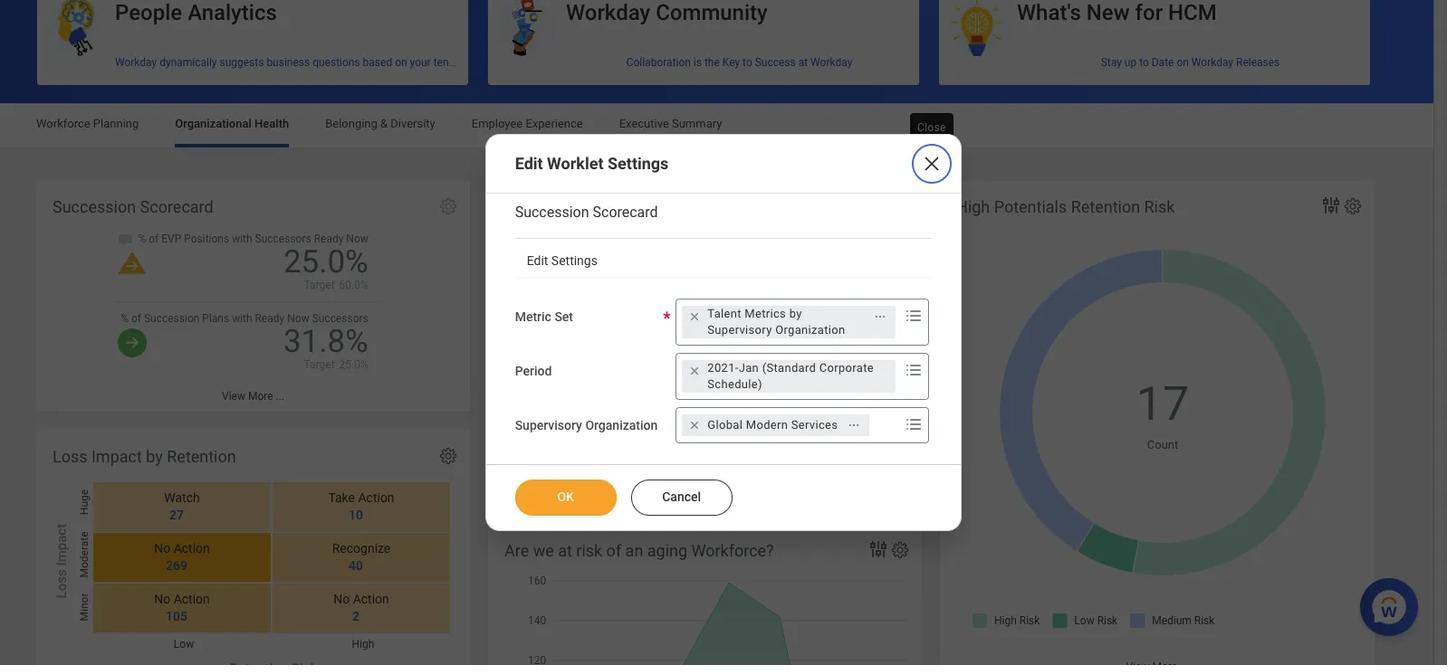 Task type: vqa. For each thing, say whether or not it's contained in the screenshot.


Task type: describe. For each thing, give the bounding box(es) containing it.
loss impact by retention element
[[36, 430, 470, 666]]

10 button
[[349, 507, 366, 524]]

sato
[[624, 414, 646, 427]]

plan button
[[510, 232, 623, 285]]

succession plans at risk element
[[488, 180, 983, 520]]

talent
[[708, 307, 741, 320]]

organizational
[[175, 117, 252, 130]]

the
[[704, 56, 720, 68]]

executive summary
[[619, 117, 722, 130]]

executive inside "p-00076 executive vp, sales & marketing - jake lee"
[[667, 365, 713, 378]]

new
[[1086, 0, 1130, 25]]

date
[[1152, 56, 1174, 68]]

is
[[694, 56, 702, 68]]

summary
[[672, 117, 722, 130]]

jake
[[624, 378, 647, 390]]

00120
[[634, 437, 665, 450]]

17 button
[[1136, 373, 1192, 436]]

1 on from the left
[[395, 56, 407, 68]]

officer for executive
[[744, 293, 776, 305]]

succession scorecard element
[[36, 180, 470, 412]]

positions
[[184, 233, 229, 246]]

dynamically
[[160, 56, 217, 68]]

watch 27
[[164, 491, 200, 523]]

view more ... for succession plans at risk
[[674, 499, 736, 512]]

31.8% target 25.0%
[[283, 324, 368, 372]]

p-00001 chief executive officer - steve morgan link
[[624, 289, 811, 318]]

loss impact by retention
[[53, 447, 236, 466]]

target for 31.8%
[[304, 359, 335, 372]]

edit worklet settings dialog
[[485, 134, 962, 531]]

are we at risk of an aging workforce? element
[[488, 524, 922, 666]]

officer for information
[[754, 329, 787, 341]]

by for impact
[[146, 447, 163, 466]]

0 vertical spatial 25.0%
[[283, 244, 368, 281]]

no for no action 269
[[154, 542, 170, 556]]

by for metrics
[[789, 307, 802, 320]]

of for evp
[[149, 233, 159, 246]]

p-00076 executive vp, sales & marketing - jake lee
[[624, 365, 826, 390]]

what's new for hcm button
[[939, 0, 1370, 58]]

2 to from the left
[[1139, 56, 1149, 68]]

people analytics
[[115, 0, 277, 25]]

10
[[349, 508, 363, 523]]

talent metrics by supervisory organization
[[708, 307, 845, 337]]

marketing inside "p-00076 executive vp, sales & marketing - jake lee"
[[772, 365, 820, 378]]

target for 25.0%
[[304, 279, 335, 292]]

stay up to date on workday releases link
[[939, 48, 1370, 76]]

global modern services
[[708, 418, 838, 432]]

talent metrics by supervisory organization element
[[708, 306, 864, 338]]

stay
[[1101, 56, 1122, 68]]

executive inside p-00001 chief executive officer - steve morgan
[[695, 293, 741, 305]]

0 horizontal spatial now
[[287, 313, 309, 325]]

1 horizontal spatial successors
[[312, 313, 368, 325]]

employee experience
[[472, 117, 583, 130]]

with for successors
[[232, 233, 252, 246]]

edit for edit settings
[[527, 254, 548, 268]]

collaboration is the key to success at workday link
[[488, 48, 919, 76]]

more for succession scorecard
[[248, 391, 273, 403]]

experience
[[526, 117, 583, 130]]

40 button
[[349, 558, 366, 575]]

action for 105
[[174, 593, 210, 607]]

diversity
[[391, 117, 435, 130]]

stay up to date on workday releases
[[1101, 56, 1280, 68]]

lisa
[[715, 450, 735, 463]]

people analytics button
[[37, 0, 468, 58]]

2
[[352, 610, 359, 624]]

what's new for hcm
[[1017, 0, 1217, 25]]

% for % of evp positions with successors ready now
[[138, 233, 146, 246]]

00002
[[634, 329, 665, 341]]

supervisory inside talent metrics by supervisory organization
[[708, 323, 772, 337]]

steve
[[785, 293, 811, 305]]

x image
[[921, 153, 943, 175]]

105 button
[[166, 609, 190, 626]]

action for 269
[[174, 542, 210, 556]]

marketing inside the p-00120 director, marketing communications - lisa woolbright
[[710, 437, 758, 450]]

workday dynamically suggests business questions based on your tenant
[[115, 56, 464, 68]]

high for high
[[352, 639, 374, 651]]

prompts image for set
[[903, 305, 925, 327]]

succession up neutral warning icon at the left top
[[53, 197, 136, 216]]

p- for 00002
[[624, 329, 634, 341]]

no action 105
[[154, 593, 210, 624]]

director,
[[667, 437, 707, 450]]

edit settings
[[527, 254, 598, 268]]

marketing inside p-00040 vice president, marketing - yumiko sato
[[742, 401, 790, 414]]

metric set
[[515, 310, 573, 324]]

related actions image
[[874, 310, 887, 323]]

supervisory organization
[[515, 418, 658, 433]]

chief for information
[[667, 329, 693, 341]]

prompts image for organization
[[903, 414, 925, 435]]

executive inside tab list
[[619, 117, 669, 130]]

modern
[[746, 418, 788, 432]]

25.0% inside 31.8% target 25.0%
[[339, 359, 368, 372]]

ok button
[[515, 480, 616, 516]]

success
[[755, 56, 796, 68]]

view more ... for succession scorecard
[[222, 391, 284, 403]]

2021-jan (standard corporate schedule), press delete to clear value. option
[[682, 360, 896, 393]]

succession plans at risk
[[504, 197, 685, 216]]

x small image for period
[[686, 362, 704, 380]]

- inside "p-00076 executive vp, sales & marketing - jake lee"
[[823, 365, 826, 378]]

retention inside 'element'
[[1071, 197, 1140, 216]]

worklet
[[547, 154, 604, 173]]

risk for succession plans at risk
[[655, 197, 685, 216]]

plans inside "element"
[[592, 197, 632, 216]]

organization inside talent metrics by supervisory organization
[[775, 323, 845, 337]]

high potentials retention risk
[[956, 197, 1175, 216]]

hcm
[[1168, 0, 1217, 25]]

... for succession plans at risk
[[728, 499, 736, 512]]

1 vertical spatial organization
[[585, 418, 658, 433]]

talent metrics by supervisory organization, press delete to clear value. option
[[682, 306, 896, 338]]

up
[[1125, 56, 1137, 68]]

no action 2
[[333, 593, 389, 624]]

workday left releases
[[1192, 56, 1233, 68]]

31.8%
[[283, 324, 368, 361]]

x small image
[[686, 416, 704, 434]]

are we at risk of an aging workforce?
[[504, 542, 774, 561]]

0 horizontal spatial scorecard
[[140, 197, 213, 216]]

p-00076 executive vp, sales & marketing - jake lee link
[[624, 361, 826, 390]]

p-00002 chief information officer - oliver reynolds
[[624, 329, 823, 354]]

2021-jan (standard corporate schedule) element
[[708, 360, 889, 393]]

community
[[656, 0, 768, 25]]

workforce?
[[691, 542, 774, 561]]

view for succession plans at risk
[[674, 499, 697, 512]]

p-00120 director, marketing communications - lisa woolbright
[[624, 437, 791, 463]]

we
[[533, 542, 554, 561]]

column header inside succession plans at risk "element"
[[843, 232, 933, 286]]

workday right success
[[811, 56, 852, 68]]

potentials
[[994, 197, 1067, 216]]

are
[[504, 542, 529, 561]]

evp
[[161, 233, 181, 246]]

action for 10
[[358, 491, 394, 506]]

more for succession plans at risk
[[700, 499, 725, 512]]

your
[[410, 56, 431, 68]]

p-00001 chief executive officer - steve morgan
[[624, 293, 811, 318]]

what's
[[1017, 0, 1081, 25]]

recognize 40
[[332, 542, 391, 573]]

releases
[[1236, 56, 1280, 68]]

cancel
[[662, 490, 701, 504]]

40
[[349, 559, 363, 573]]

planning
[[93, 117, 139, 130]]

for
[[1135, 0, 1163, 25]]

view more ... link for succession plans at risk
[[488, 490, 922, 520]]

& inside tab list
[[380, 117, 388, 130]]

schedule)
[[708, 377, 762, 391]]

0 vertical spatial ready
[[314, 233, 344, 246]]

workday down people
[[115, 56, 157, 68]]

belonging & diversity
[[325, 117, 435, 130]]

view for succession scorecard
[[222, 391, 245, 403]]

workforce planning
[[36, 117, 139, 130]]

president,
[[691, 401, 739, 414]]



Task type: locate. For each thing, give the bounding box(es) containing it.
executive left summary
[[619, 117, 669, 130]]

p- down jake
[[624, 401, 634, 414]]

1 horizontal spatial retention
[[1071, 197, 1140, 216]]

1 vertical spatial 25.0%
[[339, 359, 368, 372]]

employee
[[472, 117, 523, 130]]

1 horizontal spatial high
[[956, 197, 990, 216]]

0 horizontal spatial risk
[[655, 197, 685, 216]]

action inside the take action 10
[[358, 491, 394, 506]]

p- down morgan
[[624, 329, 634, 341]]

metric
[[515, 310, 551, 324]]

view more ... link down lisa
[[488, 490, 922, 520]]

action for 2
[[353, 593, 389, 607]]

succession scorecard down edit worklet settings
[[515, 204, 658, 221]]

1 horizontal spatial %
[[138, 233, 146, 246]]

0 horizontal spatial retention
[[167, 447, 236, 466]]

take
[[328, 491, 355, 506]]

succession up neutral good "image"
[[144, 313, 200, 325]]

view inside succession scorecard element
[[222, 391, 245, 403]]

high down 2 button
[[352, 639, 374, 651]]

0 vertical spatial x small image
[[686, 308, 704, 326]]

chief inside p-00002 chief information officer - oliver reynolds
[[667, 329, 693, 341]]

x small image left 'vp,'
[[686, 362, 704, 380]]

action
[[358, 491, 394, 506], [174, 542, 210, 556], [174, 593, 210, 607], [353, 593, 389, 607]]

0 vertical spatial supervisory
[[708, 323, 772, 337]]

health
[[255, 117, 289, 130]]

p- for 00076
[[624, 365, 634, 378]]

p-00040 vice president, marketing - yumiko sato
[[624, 401, 835, 427]]

global
[[708, 418, 743, 432]]

1 vertical spatial more
[[700, 499, 725, 512]]

0 vertical spatial %
[[138, 233, 146, 246]]

organization down "steve"
[[775, 323, 845, 337]]

x small image
[[686, 308, 704, 326], [686, 362, 704, 380]]

269 button
[[166, 558, 190, 575]]

officer up the metrics
[[744, 293, 776, 305]]

chief inside p-00001 chief executive officer - steve morgan
[[667, 293, 693, 305]]

1 horizontal spatial plans
[[592, 197, 632, 216]]

of inside "element"
[[606, 542, 621, 561]]

1 target from the top
[[304, 279, 335, 292]]

high inside high potentials retention risk 'element'
[[956, 197, 990, 216]]

1 vertical spatial executive
[[695, 293, 741, 305]]

1 vertical spatial view more ... link
[[488, 490, 922, 520]]

prompts image
[[903, 305, 925, 327], [903, 359, 925, 381], [903, 414, 925, 435]]

yumiko
[[799, 401, 835, 414]]

executive up talent
[[695, 293, 741, 305]]

1 vertical spatial target
[[304, 359, 335, 372]]

view more ... link for succession scorecard
[[36, 382, 470, 412]]

with
[[232, 233, 252, 246], [232, 313, 252, 325]]

executive left 'vp,'
[[667, 365, 713, 378]]

- left "steve"
[[779, 293, 782, 305]]

plans down edit worklet settings
[[592, 197, 632, 216]]

target
[[304, 279, 335, 292], [304, 359, 335, 372]]

tab list containing workforce planning
[[18, 104, 1415, 148]]

action up 2 button
[[353, 593, 389, 607]]

edit
[[515, 154, 543, 173], [527, 254, 548, 268]]

2 vertical spatial marketing
[[710, 437, 758, 450]]

communications
[[624, 450, 707, 463]]

more inside succession plans at risk "element"
[[700, 499, 725, 512]]

close tooltip
[[906, 110, 957, 146]]

- left yumiko
[[793, 401, 796, 414]]

- inside p-00002 chief information officer - oliver reynolds
[[790, 329, 793, 341]]

count
[[1147, 438, 1178, 452]]

60.0%
[[339, 279, 368, 292]]

settings down executive summary on the top
[[608, 154, 669, 173]]

succession inside edit worklet settings "dialog"
[[515, 204, 589, 221]]

2021-
[[708, 361, 739, 375]]

questions
[[313, 56, 360, 68]]

view down % of succession plans with ready now successors
[[222, 391, 245, 403]]

on left the your
[[395, 56, 407, 68]]

- inside p-00001 chief executive officer - steve morgan
[[779, 293, 782, 305]]

p- for 00001
[[624, 293, 634, 305]]

at
[[798, 56, 808, 68], [636, 197, 651, 216], [558, 542, 572, 561]]

... inside succession scorecard element
[[276, 391, 284, 403]]

1 vertical spatial at
[[636, 197, 651, 216]]

retention right potentials
[[1071, 197, 1140, 216]]

0 horizontal spatial plans
[[202, 313, 229, 325]]

2 vertical spatial of
[[606, 542, 621, 561]]

view up aging
[[674, 499, 697, 512]]

0 vertical spatial marketing
[[772, 365, 820, 378]]

2 vertical spatial at
[[558, 542, 572, 561]]

1 horizontal spatial ready
[[314, 233, 344, 246]]

0 vertical spatial with
[[232, 233, 252, 246]]

2 target from the top
[[304, 359, 335, 372]]

morgan
[[624, 305, 662, 318]]

high for high potentials retention risk
[[956, 197, 990, 216]]

0 vertical spatial plans
[[592, 197, 632, 216]]

now up 60.0%
[[346, 233, 368, 246]]

marketing down the global
[[710, 437, 758, 450]]

0 horizontal spatial by
[[146, 447, 163, 466]]

target inside '25.0% target 60.0%'
[[304, 279, 335, 292]]

marketing
[[772, 365, 820, 378], [742, 401, 790, 414], [710, 437, 758, 450]]

0 vertical spatial organization
[[775, 323, 845, 337]]

3 prompts image from the top
[[903, 414, 925, 435]]

... down 31.8% target 25.0%
[[276, 391, 284, 403]]

1 vertical spatial by
[[146, 447, 163, 466]]

high left potentials
[[956, 197, 990, 216]]

p- up 00002
[[624, 293, 634, 305]]

25.0% down 60.0%
[[339, 359, 368, 372]]

& right jan
[[762, 365, 769, 378]]

high potentials retention risk element
[[940, 180, 1375, 666]]

risk inside "element"
[[655, 197, 685, 216]]

p- inside the p-00120 director, marketing communications - lisa woolbright
[[624, 437, 634, 450]]

0 vertical spatial view more ...
[[222, 391, 284, 403]]

1 vertical spatial successors
[[312, 313, 368, 325]]

at inside are we at risk of an aging workforce? "element"
[[558, 542, 572, 561]]

27 button
[[169, 507, 187, 524]]

p- inside p-00040 vice president, marketing - yumiko sato
[[624, 401, 634, 414]]

1 x small image from the top
[[686, 308, 704, 326]]

2 on from the left
[[1177, 56, 1189, 68]]

action inside no action 2
[[353, 593, 389, 607]]

p- for 00120
[[624, 437, 634, 450]]

2 vertical spatial executive
[[667, 365, 713, 378]]

x small image inside talent metrics by supervisory organization, press delete to clear value. option
[[686, 308, 704, 326]]

on
[[395, 56, 407, 68], [1177, 56, 1189, 68]]

retention up watch
[[167, 447, 236, 466]]

global modern services element
[[708, 417, 838, 434]]

officer inside p-00002 chief information officer - oliver reynolds
[[754, 329, 787, 341]]

x small image for metric set
[[686, 308, 704, 326]]

- for p-00040 vice president, marketing - yumiko sato
[[793, 401, 796, 414]]

p- for 00040
[[624, 401, 634, 414]]

vice
[[667, 401, 688, 414]]

take action 10
[[328, 491, 394, 523]]

workday up collaboration
[[566, 0, 650, 25]]

3 p- from the top
[[624, 365, 634, 378]]

period
[[515, 364, 552, 378]]

1 horizontal spatial view more ... link
[[488, 490, 922, 520]]

p- down reynolds
[[624, 365, 634, 378]]

0 horizontal spatial view more ... link
[[36, 382, 470, 412]]

1 risk from the left
[[655, 197, 685, 216]]

action inside 'no action 269'
[[174, 542, 210, 556]]

chief for executive
[[667, 293, 693, 305]]

4 p- from the top
[[624, 401, 634, 414]]

tab list
[[18, 104, 1415, 148]]

no inside the "no action 105"
[[154, 593, 170, 607]]

1 horizontal spatial of
[[149, 233, 159, 246]]

view inside succession plans at risk "element"
[[674, 499, 697, 512]]

0 horizontal spatial organization
[[585, 418, 658, 433]]

jan
[[739, 361, 759, 375]]

ready down '25.0% target 60.0%'
[[255, 313, 285, 325]]

1 prompts image from the top
[[903, 305, 925, 327]]

officer down the metrics
[[754, 329, 787, 341]]

view more ... link down % of succession plans with ready now successors
[[36, 382, 470, 412]]

more up workforce?
[[700, 499, 725, 512]]

0 vertical spatial settings
[[608, 154, 669, 173]]

organizational health
[[175, 117, 289, 130]]

scorecard up evp
[[140, 197, 213, 216]]

action inside the "no action 105"
[[174, 593, 210, 607]]

0 vertical spatial executive
[[619, 117, 669, 130]]

settings right plan
[[551, 254, 598, 268]]

1 horizontal spatial now
[[346, 233, 368, 246]]

view more ... inside succession scorecard element
[[222, 391, 284, 403]]

0 vertical spatial high
[[956, 197, 990, 216]]

1 vertical spatial view
[[674, 499, 697, 512]]

recognize
[[332, 542, 391, 556]]

no inside no action 2
[[333, 593, 350, 607]]

succession up plan button
[[515, 204, 589, 221]]

action up 269 button
[[174, 542, 210, 556]]

edit up metric
[[527, 254, 548, 268]]

1 horizontal spatial view
[[674, 499, 697, 512]]

workday community
[[566, 0, 768, 25]]

0 vertical spatial target
[[304, 279, 335, 292]]

5 p- from the top
[[624, 437, 634, 450]]

business
[[267, 56, 310, 68]]

1 vertical spatial edit
[[527, 254, 548, 268]]

1 with from the top
[[232, 233, 252, 246]]

organization
[[775, 323, 845, 337], [585, 418, 658, 433]]

... up workforce?
[[728, 499, 736, 512]]

0 vertical spatial edit
[[515, 154, 543, 173]]

0 vertical spatial retention
[[1071, 197, 1140, 216]]

1 horizontal spatial at
[[636, 197, 651, 216]]

0 horizontal spatial of
[[131, 313, 141, 325]]

-
[[779, 293, 782, 305], [790, 329, 793, 341], [823, 365, 826, 378], [793, 401, 796, 414], [710, 450, 713, 463]]

sales
[[733, 365, 759, 378]]

% up neutral good "image"
[[121, 313, 129, 325]]

2 horizontal spatial of
[[606, 542, 621, 561]]

no action 269
[[154, 542, 210, 573]]

2 prompts image from the top
[[903, 359, 925, 381]]

at right success
[[798, 56, 808, 68]]

target left 60.0%
[[304, 279, 335, 292]]

edit for edit worklet settings
[[515, 154, 543, 173]]

edit down employee experience
[[515, 154, 543, 173]]

chief
[[667, 293, 693, 305], [667, 329, 693, 341]]

1 vertical spatial supervisory
[[515, 418, 582, 433]]

...
[[276, 391, 284, 403], [728, 499, 736, 512]]

00040
[[634, 401, 665, 414]]

workday community button
[[488, 0, 919, 58]]

1 vertical spatial retention
[[167, 447, 236, 466]]

1 horizontal spatial settings
[[608, 154, 669, 173]]

chief right 00002
[[667, 329, 693, 341]]

organization down '00040'
[[585, 418, 658, 433]]

on right date
[[1177, 56, 1189, 68]]

to right 'up' at the right top of page
[[1139, 56, 1149, 68]]

succession scorecard up evp
[[53, 197, 213, 216]]

- for p-00002 chief information officer - oliver reynolds
[[790, 329, 793, 341]]

0 horizontal spatial at
[[558, 542, 572, 561]]

by inside talent metrics by supervisory organization
[[789, 307, 802, 320]]

belonging
[[325, 117, 377, 130]]

1 horizontal spatial scorecard
[[593, 204, 658, 221]]

of left an
[[606, 542, 621, 561]]

2 vertical spatial prompts image
[[903, 414, 925, 435]]

no
[[154, 542, 170, 556], [154, 593, 170, 607], [333, 593, 350, 607]]

25.0% up 31.8%
[[283, 244, 368, 281]]

p-00120 director, marketing communications - lisa woolbright link
[[624, 434, 791, 463]]

0 vertical spatial view more ... link
[[36, 382, 470, 412]]

chief right '00001'
[[667, 293, 693, 305]]

woolbright
[[738, 450, 791, 463]]

retention
[[1071, 197, 1140, 216], [167, 447, 236, 466]]

1 vertical spatial view more ...
[[674, 499, 736, 512]]

succession
[[53, 197, 136, 216], [504, 197, 588, 216], [515, 204, 589, 221], [144, 313, 200, 325]]

% up neutral warning icon at the left top
[[138, 233, 146, 246]]

269
[[166, 559, 187, 573]]

of up neutral good "image"
[[131, 313, 141, 325]]

view more ... inside succession plans at risk "element"
[[674, 499, 736, 512]]

0 vertical spatial successors
[[255, 233, 311, 246]]

- right (standard
[[823, 365, 826, 378]]

high inside loss impact by retention element
[[352, 639, 374, 651]]

scorecard down edit worklet settings
[[593, 204, 658, 221]]

risk inside 'element'
[[1144, 197, 1175, 216]]

reynolds
[[624, 341, 668, 354]]

& inside "p-00076 executive vp, sales & marketing - jake lee"
[[762, 365, 769, 378]]

scorecard inside edit worklet settings "dialog"
[[593, 204, 658, 221]]

target inside 31.8% target 25.0%
[[304, 359, 335, 372]]

risk
[[655, 197, 685, 216], [1144, 197, 1175, 216]]

0 horizontal spatial successors
[[255, 233, 311, 246]]

view more ... down lisa
[[674, 499, 736, 512]]

0 vertical spatial officer
[[744, 293, 776, 305]]

more down % of succession plans with ready now successors
[[248, 391, 273, 403]]

successors
[[255, 233, 311, 246], [312, 313, 368, 325]]

0 vertical spatial by
[[789, 307, 802, 320]]

- left lisa
[[710, 450, 713, 463]]

2 p- from the top
[[624, 329, 634, 341]]

1 horizontal spatial view more ...
[[674, 499, 736, 512]]

succession inside succession plans at risk "element"
[[504, 197, 588, 216]]

high
[[956, 197, 990, 216], [352, 639, 374, 651]]

1 vertical spatial &
[[762, 365, 769, 378]]

view more ... down % of succession plans with ready now successors
[[222, 391, 284, 403]]

watch
[[164, 491, 200, 506]]

- inside the p-00120 director, marketing communications - lisa woolbright
[[710, 450, 713, 463]]

edit worklet settings
[[515, 154, 669, 173]]

x small image inside 2021-jan (standard corporate schedule), press delete to clear value. option
[[686, 362, 704, 380]]

plans down positions
[[202, 313, 229, 325]]

with down % of evp positions with successors ready now
[[232, 313, 252, 325]]

1 chief from the top
[[667, 293, 693, 305]]

prompts image right related actions icon
[[903, 414, 925, 435]]

1 horizontal spatial supervisory
[[708, 323, 772, 337]]

of left evp
[[149, 233, 159, 246]]

1 vertical spatial high
[[352, 639, 374, 651]]

neutral good image
[[118, 329, 147, 358]]

at for risk
[[636, 197, 651, 216]]

1 vertical spatial marketing
[[742, 401, 790, 414]]

0 vertical spatial at
[[798, 56, 808, 68]]

1 p- from the top
[[624, 293, 634, 305]]

... inside succession plans at risk "element"
[[728, 499, 736, 512]]

& left diversity
[[380, 117, 388, 130]]

succession scorecard inside edit worklet settings "dialog"
[[515, 204, 658, 221]]

- for p-00120 director, marketing communications - lisa woolbright
[[710, 450, 713, 463]]

workday
[[566, 0, 650, 25], [115, 56, 157, 68], [811, 56, 852, 68], [1192, 56, 1233, 68]]

1 horizontal spatial to
[[1139, 56, 1149, 68]]

view
[[222, 391, 245, 403], [674, 499, 697, 512]]

at right we
[[558, 542, 572, 561]]

1 to from the left
[[743, 56, 752, 68]]

column header
[[843, 232, 933, 286]]

- left oliver
[[790, 329, 793, 341]]

view more ... link
[[36, 382, 470, 412], [488, 490, 922, 520]]

no inside 'no action 269'
[[154, 542, 170, 556]]

ready up 60.0%
[[314, 233, 344, 246]]

1 vertical spatial settings
[[551, 254, 598, 268]]

based
[[363, 56, 392, 68]]

0 horizontal spatial &
[[380, 117, 388, 130]]

- for p-00001 chief executive officer - steve morgan
[[779, 293, 782, 305]]

prompts image right corporate
[[903, 359, 925, 381]]

x small image left talent
[[686, 308, 704, 326]]

... for succession scorecard
[[276, 391, 284, 403]]

risk for high potentials retention risk
[[1144, 197, 1175, 216]]

p- down sato
[[624, 437, 634, 450]]

1 horizontal spatial ...
[[728, 499, 736, 512]]

% for % of succession plans with ready now successors
[[121, 313, 129, 325]]

no for no action 2
[[333, 593, 350, 607]]

2 risk from the left
[[1144, 197, 1175, 216]]

more inside succession scorecard element
[[248, 391, 273, 403]]

target down % of succession plans with ready now successors
[[304, 359, 335, 372]]

2 with from the top
[[232, 313, 252, 325]]

view more ...
[[222, 391, 284, 403], [674, 499, 736, 512]]

17
[[1136, 377, 1189, 432]]

at down edit worklet settings
[[636, 197, 651, 216]]

at for risk
[[558, 542, 572, 561]]

an
[[625, 542, 643, 561]]

no down 40
[[333, 593, 350, 607]]

0 horizontal spatial high
[[352, 639, 374, 651]]

p- inside "p-00076 executive vp, sales & marketing - jake lee"
[[624, 365, 634, 378]]

2 chief from the top
[[667, 329, 693, 341]]

%
[[138, 233, 146, 246], [121, 313, 129, 325]]

with for ready
[[232, 313, 252, 325]]

action up 105 button
[[174, 593, 210, 607]]

successors down 60.0%
[[312, 313, 368, 325]]

global modern services, press delete to clear value. option
[[682, 415, 870, 436]]

no up 105
[[154, 593, 170, 607]]

neutral warning image
[[118, 253, 147, 274]]

1 vertical spatial now
[[287, 313, 309, 325]]

1 vertical spatial of
[[131, 313, 141, 325]]

0 horizontal spatial on
[[395, 56, 407, 68]]

0 horizontal spatial succession scorecard
[[53, 197, 213, 216]]

- inside p-00040 vice president, marketing - yumiko sato
[[793, 401, 796, 414]]

no up "269"
[[154, 542, 170, 556]]

0 horizontal spatial supervisory
[[515, 418, 582, 433]]

0 vertical spatial ...
[[276, 391, 284, 403]]

marketing down oliver
[[772, 365, 820, 378]]

p-00040 vice president, marketing - yumiko sato link
[[624, 398, 835, 427]]

0 horizontal spatial to
[[743, 56, 752, 68]]

2 horizontal spatial at
[[798, 56, 808, 68]]

succession down worklet
[[504, 197, 588, 216]]

0 vertical spatial chief
[[667, 293, 693, 305]]

now down '25.0% target 60.0%'
[[287, 313, 309, 325]]

to right key
[[743, 56, 752, 68]]

0 vertical spatial now
[[346, 233, 368, 246]]

0 horizontal spatial %
[[121, 313, 129, 325]]

p- inside p-00001 chief executive officer - steve morgan
[[624, 293, 634, 305]]

1 horizontal spatial &
[[762, 365, 769, 378]]

at inside collaboration is the key to success at workday link
[[798, 56, 808, 68]]

suggests
[[220, 56, 264, 68]]

of
[[149, 233, 159, 246], [131, 313, 141, 325], [606, 542, 621, 561]]

cancel button
[[631, 480, 732, 516]]

1 horizontal spatial organization
[[775, 323, 845, 337]]

p- inside p-00002 chief information officer - oliver reynolds
[[624, 329, 634, 341]]

1 vertical spatial ...
[[728, 499, 736, 512]]

by down "steve"
[[789, 307, 802, 320]]

1 vertical spatial with
[[232, 313, 252, 325]]

0 vertical spatial &
[[380, 117, 388, 130]]

more
[[248, 391, 273, 403], [700, 499, 725, 512]]

plans inside succession scorecard element
[[202, 313, 229, 325]]

low
[[174, 639, 194, 651]]

p-00002 chief information officer - oliver reynolds link
[[624, 325, 823, 354]]

0 horizontal spatial ready
[[255, 313, 285, 325]]

0 horizontal spatial ...
[[276, 391, 284, 403]]

executive
[[619, 117, 669, 130], [695, 293, 741, 305], [667, 365, 713, 378]]

0 horizontal spatial settings
[[551, 254, 598, 268]]

prompts image right related actions image
[[903, 305, 925, 327]]

related actions image
[[848, 419, 861, 432]]

collaboration is the key to success at workday
[[626, 56, 852, 68]]

with right positions
[[232, 233, 252, 246]]

1 horizontal spatial on
[[1177, 56, 1189, 68]]

workday inside button
[[566, 0, 650, 25]]

25.0% target 60.0%
[[283, 244, 368, 292]]

1 vertical spatial ready
[[255, 313, 285, 325]]

0 vertical spatial of
[[149, 233, 159, 246]]

1 horizontal spatial risk
[[1144, 197, 1175, 216]]

1 vertical spatial x small image
[[686, 362, 704, 380]]

action up 10 button
[[358, 491, 394, 506]]

of for succession
[[131, 313, 141, 325]]

scorecard
[[140, 197, 213, 216], [593, 204, 658, 221]]

officer inside p-00001 chief executive officer - steve morgan
[[744, 293, 776, 305]]

key
[[722, 56, 740, 68]]

people
[[115, 0, 182, 25]]

aging
[[647, 542, 687, 561]]

00001
[[634, 293, 665, 305]]

marketing up modern
[[742, 401, 790, 414]]

information
[[695, 329, 752, 341]]

by right impact
[[146, 447, 163, 466]]

0 vertical spatial prompts image
[[903, 305, 925, 327]]

no for no action 105
[[154, 593, 170, 607]]

2 x small image from the top
[[686, 362, 704, 380]]

successors right positions
[[255, 233, 311, 246]]

1 horizontal spatial more
[[700, 499, 725, 512]]

at inside succession plans at risk "element"
[[636, 197, 651, 216]]

1 vertical spatial plans
[[202, 313, 229, 325]]



